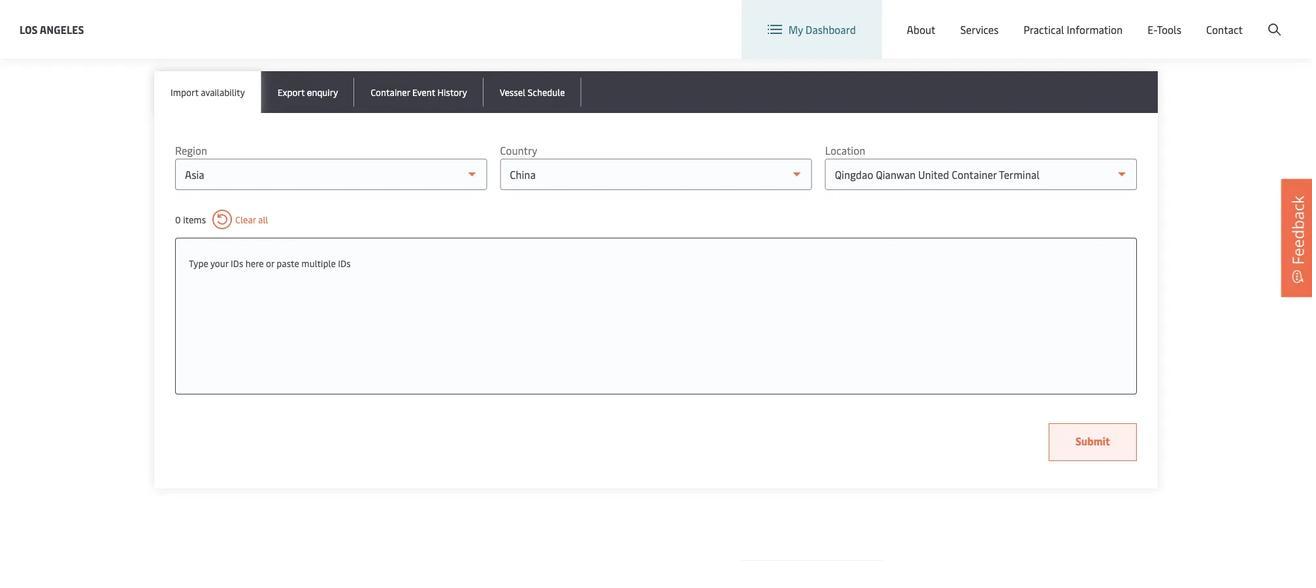 Task type: describe. For each thing, give the bounding box(es) containing it.
about button
[[907, 0, 936, 59]]

menu
[[1093, 12, 1120, 26]]

los angeles
[[20, 22, 84, 36]]

0 items
[[175, 213, 206, 226]]

/
[[1210, 12, 1214, 26]]

switch location
[[945, 12, 1019, 26]]

practical
[[1024, 22, 1065, 36]]

vessel schedule button
[[484, 71, 582, 113]]

location inside "button"
[[978, 12, 1019, 26]]

practical information button
[[1024, 0, 1123, 59]]

tools
[[1157, 22, 1182, 36]]

switch location button
[[924, 12, 1019, 26]]

export еnquiry
[[278, 86, 338, 98]]

vessel schedule
[[500, 86, 565, 98]]

submit
[[1076, 434, 1111, 448]]

container event history button
[[354, 71, 484, 113]]

los angeles link
[[20, 21, 84, 38]]

e-
[[1148, 22, 1157, 36]]

2 ids from the left
[[338, 257, 351, 269]]

e-tools
[[1148, 22, 1182, 36]]

import availability button
[[154, 71, 261, 113]]

event
[[413, 86, 435, 98]]

clear all button
[[213, 210, 268, 229]]

submit button
[[1049, 424, 1138, 462]]

contact button
[[1207, 0, 1243, 59]]

еnquiry
[[307, 86, 338, 98]]

items
[[183, 213, 206, 226]]

type your ids here or paste multiple ids
[[189, 257, 351, 269]]

global menu button
[[1032, 0, 1133, 39]]

switch
[[945, 12, 976, 26]]

login
[[1182, 12, 1208, 26]]

information
[[1067, 22, 1123, 36]]

import
[[171, 86, 199, 98]]

paste
[[277, 257, 299, 269]]

1 ids from the left
[[231, 257, 243, 269]]



Task type: vqa. For each thing, say whether or not it's contained in the screenshot.
Container Event History button in the left top of the page
yes



Task type: locate. For each thing, give the bounding box(es) containing it.
angeles
[[40, 22, 84, 36]]

history
[[438, 86, 467, 98]]

services
[[961, 22, 999, 36]]

container event history
[[371, 86, 467, 98]]

0
[[175, 213, 181, 226]]

clear all
[[235, 213, 268, 226]]

contact
[[1207, 22, 1243, 36]]

services button
[[961, 0, 999, 59]]

tab list
[[154, 71, 1159, 113]]

practical information
[[1024, 22, 1123, 36]]

1 horizontal spatial ids
[[338, 257, 351, 269]]

0 vertical spatial location
[[978, 12, 1019, 26]]

country
[[500, 144, 538, 158]]

1 horizontal spatial location
[[978, 12, 1019, 26]]

here
[[246, 257, 264, 269]]

los
[[20, 22, 38, 36]]

my
[[789, 22, 803, 36]]

location
[[978, 12, 1019, 26], [826, 144, 866, 158]]

e-tools button
[[1148, 0, 1182, 59]]

my dashboard
[[789, 22, 856, 36]]

create
[[1217, 12, 1247, 26]]

0 horizontal spatial ids
[[231, 257, 243, 269]]

login / create account
[[1182, 12, 1288, 26]]

export
[[278, 86, 305, 98]]

export еnquiry button
[[261, 71, 354, 113]]

login / create account link
[[1158, 0, 1288, 39]]

1 vertical spatial location
[[826, 144, 866, 158]]

feedback button
[[1282, 179, 1313, 297]]

all
[[258, 213, 268, 226]]

or
[[266, 257, 275, 269]]

region
[[175, 144, 207, 158]]

vessel
[[500, 86, 526, 98]]

your
[[210, 257, 229, 269]]

ids
[[231, 257, 243, 269], [338, 257, 351, 269]]

global menu
[[1061, 12, 1120, 26]]

multiple
[[302, 257, 336, 269]]

schedule
[[528, 86, 565, 98]]

dashboard
[[806, 22, 856, 36]]

feedback
[[1288, 196, 1309, 265]]

import availability
[[171, 86, 245, 98]]

0 horizontal spatial location
[[826, 144, 866, 158]]

account
[[1249, 12, 1288, 26]]

ids right 'your'
[[231, 257, 243, 269]]

clear
[[235, 213, 256, 226]]

tab list containing import availability
[[154, 71, 1159, 113]]

global
[[1061, 12, 1091, 26]]

type
[[189, 257, 208, 269]]

about
[[907, 22, 936, 36]]

my dashboard button
[[768, 0, 856, 59]]

availability
[[201, 86, 245, 98]]

container
[[371, 86, 410, 98]]

ids right the multiple
[[338, 257, 351, 269]]



